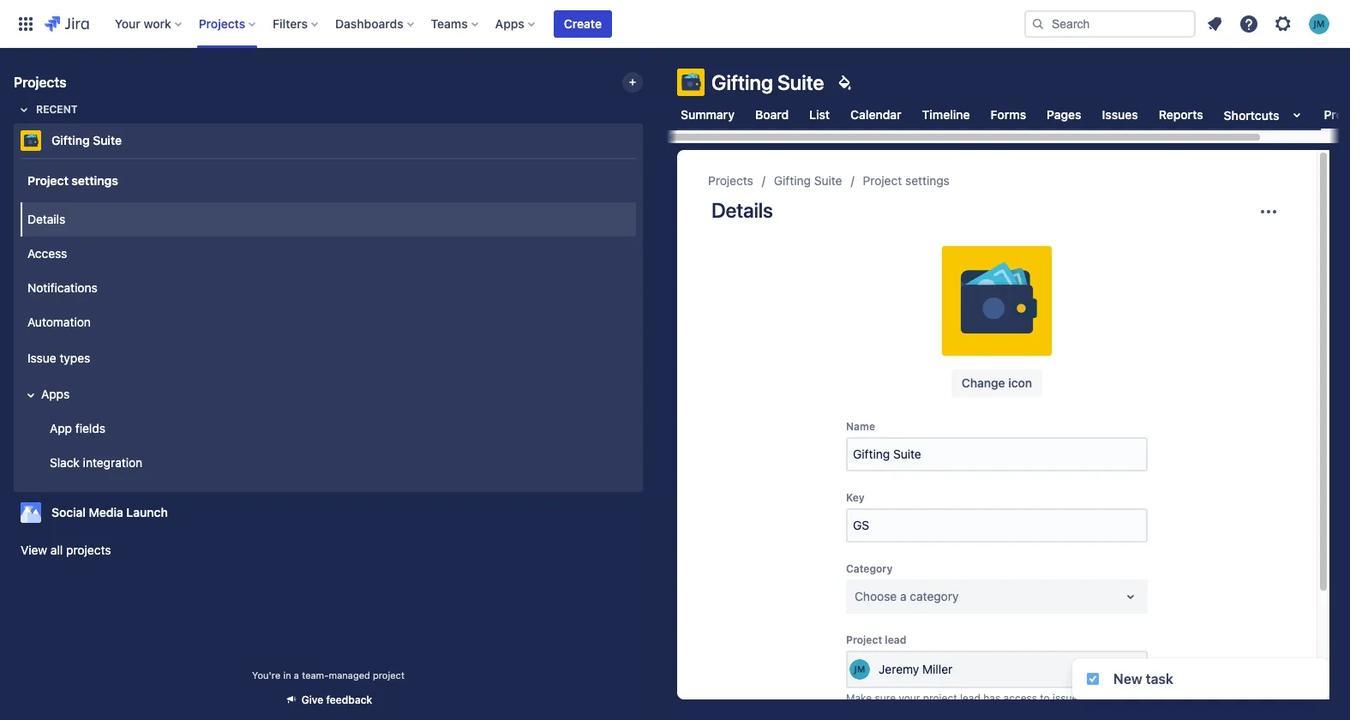 Task type: locate. For each thing, give the bounding box(es) containing it.
settings down the timeline link
[[906, 173, 950, 188]]

gifting suite
[[712, 70, 824, 94], [51, 133, 122, 147], [774, 173, 843, 188]]

project right managed
[[373, 670, 405, 681]]

timeline
[[922, 107, 970, 122]]

proje
[[1324, 107, 1351, 122]]

apps inside popup button
[[495, 16, 525, 30]]

project down recent
[[27, 173, 68, 187]]

1 horizontal spatial project
[[923, 692, 957, 705]]

tab list
[[667, 99, 1351, 143]]

apps up app
[[41, 386, 70, 401]]

in right 'you're'
[[283, 670, 291, 681]]

0 horizontal spatial settings
[[71, 173, 118, 187]]

1 horizontal spatial projects
[[199, 16, 245, 30]]

a
[[900, 589, 907, 604], [294, 670, 299, 681]]

projects link
[[708, 171, 754, 191]]

banner
[[0, 0, 1351, 48]]

add to starred image
[[638, 502, 659, 523]]

projects inside 'dropdown button'
[[199, 16, 245, 30]]

change
[[962, 376, 1006, 390]]

create
[[564, 16, 602, 30]]

group
[[17, 158, 636, 490], [17, 197, 636, 485]]

1 vertical spatial lead
[[960, 692, 981, 705]]

board
[[755, 107, 789, 122]]

automation
[[27, 314, 91, 329]]

0 vertical spatial a
[[900, 589, 907, 604]]

0 vertical spatial lead
[[885, 634, 907, 646]]

a right choose in the right of the page
[[900, 589, 907, 604]]

1 vertical spatial apps
[[41, 386, 70, 401]]

1 horizontal spatial a
[[900, 589, 907, 604]]

0 horizontal spatial gifting
[[51, 133, 90, 147]]

suite
[[778, 70, 824, 94], [93, 133, 122, 147], [814, 173, 843, 188]]

2 horizontal spatial gifting
[[774, 173, 811, 188]]

summary link
[[677, 99, 738, 130]]

board link
[[752, 99, 792, 130]]

apps right teams dropdown button
[[495, 16, 525, 30]]

feedback
[[326, 694, 372, 707]]

gifting suite link
[[14, 123, 636, 158], [774, 171, 843, 191]]

projects up recent
[[14, 75, 67, 90]]

Key field
[[848, 510, 1146, 541]]

0 horizontal spatial project
[[373, 670, 405, 681]]

1 horizontal spatial project settings
[[863, 173, 950, 188]]

search image
[[1032, 17, 1045, 30]]

gifting suite down recent
[[51, 133, 122, 147]]

appswitcher icon image
[[15, 13, 36, 34]]

project settings link
[[863, 171, 950, 191]]

1 group from the top
[[17, 158, 636, 490]]

teams
[[431, 16, 468, 30]]

project down miller
[[923, 692, 957, 705]]

change icon
[[962, 376, 1033, 390]]

name
[[846, 420, 876, 433]]

sidebar navigation image
[[638, 69, 676, 103]]

1 vertical spatial gifting suite link
[[774, 171, 843, 191]]

lead inside make sure your project lead has access to issues in the project.
[[960, 692, 981, 705]]

project.
[[846, 706, 884, 719]]

collapse recent projects image
[[14, 99, 34, 120]]

0 horizontal spatial gifting suite link
[[14, 123, 636, 158]]

projects
[[66, 543, 111, 557]]

slack integration link
[[31, 446, 636, 480]]

miller
[[923, 662, 953, 677]]

task icon image
[[1086, 672, 1100, 686]]

0 vertical spatial projects
[[199, 16, 245, 30]]

integration
[[83, 455, 143, 470]]

project lead
[[846, 634, 907, 646]]

apps
[[495, 16, 525, 30], [41, 386, 70, 401]]

1 horizontal spatial in
[[1086, 692, 1095, 705]]

gifting suite down list link
[[774, 173, 843, 188]]

apps button
[[21, 377, 636, 412]]

2 vertical spatial projects
[[708, 173, 754, 188]]

0 vertical spatial gifting
[[712, 70, 773, 94]]

expand image
[[21, 385, 41, 406]]

your work
[[115, 16, 171, 30]]

the
[[1098, 692, 1114, 705]]

details up access on the left of page
[[27, 211, 65, 226]]

projects for projects link
[[708, 173, 754, 188]]

gifting up board
[[712, 70, 773, 94]]

group containing project settings
[[17, 158, 636, 490]]

1 horizontal spatial settings
[[906, 173, 950, 188]]

project
[[373, 670, 405, 681], [923, 692, 957, 705]]

1 vertical spatial project
[[923, 692, 957, 705]]

gifting down recent
[[51, 133, 90, 147]]

jeremy miller image
[[850, 659, 870, 680]]

lead up jeremy
[[885, 634, 907, 646]]

gifting right projects link
[[774, 173, 811, 188]]

create project image
[[626, 75, 640, 89]]

1 vertical spatial in
[[1086, 692, 1095, 705]]

1 vertical spatial projects
[[14, 75, 67, 90]]

1 horizontal spatial lead
[[960, 692, 981, 705]]

gifting suite up board
[[712, 70, 824, 94]]

0 horizontal spatial details
[[27, 211, 65, 226]]

a left the team-
[[294, 670, 299, 681]]

group containing details
[[17, 197, 636, 485]]

you're in a team-managed project
[[252, 670, 405, 681]]

gifting suite link down list link
[[774, 171, 843, 191]]

project settings down calendar link
[[863, 173, 950, 188]]

help image
[[1239, 13, 1260, 34]]

access
[[27, 246, 67, 260]]

1 vertical spatial gifting
[[51, 133, 90, 147]]

lead left has at the bottom
[[960, 692, 981, 705]]

media
[[89, 505, 123, 520]]

social media launch link
[[14, 496, 636, 530]]

project settings down recent
[[27, 173, 118, 187]]

your
[[115, 16, 140, 30]]

0 vertical spatial apps
[[495, 16, 525, 30]]

settings down recent
[[71, 173, 118, 187]]

view all projects
[[21, 543, 111, 557]]

1 vertical spatial gifting suite
[[51, 133, 122, 147]]

category
[[846, 562, 893, 575]]

0 horizontal spatial in
[[283, 670, 291, 681]]

0 horizontal spatial a
[[294, 670, 299, 681]]

create button
[[554, 10, 612, 37]]

projects down summary link
[[708, 173, 754, 188]]

lead
[[885, 634, 907, 646], [960, 692, 981, 705]]

apps inside button
[[41, 386, 70, 401]]

new
[[1114, 671, 1143, 687]]

0 horizontal spatial apps
[[41, 386, 70, 401]]

managed
[[329, 670, 370, 681]]

in left the
[[1086, 692, 1095, 705]]

view all projects link
[[14, 535, 643, 566]]

project
[[27, 173, 68, 187], [863, 173, 902, 188], [846, 634, 882, 646]]

your
[[899, 692, 920, 705]]

project down calendar link
[[863, 173, 902, 188]]

automation link
[[21, 305, 636, 340]]

jira image
[[45, 13, 89, 34], [45, 13, 89, 34]]

Name field
[[848, 439, 1146, 470]]

gifting suite link up details link
[[14, 123, 636, 158]]

details down projects link
[[712, 198, 773, 222]]

in
[[283, 670, 291, 681], [1086, 692, 1095, 705]]

projects right work
[[199, 16, 245, 30]]

2 vertical spatial gifting suite
[[774, 173, 843, 188]]

app
[[50, 421, 72, 435]]

2 vertical spatial gifting
[[774, 173, 811, 188]]

gifting
[[712, 70, 773, 94], [51, 133, 90, 147], [774, 173, 811, 188]]

details
[[712, 198, 773, 222], [27, 211, 65, 226]]

2 group from the top
[[17, 197, 636, 485]]

shortcuts button
[[1221, 99, 1311, 130]]

give feedback button
[[274, 686, 383, 714]]

category
[[910, 589, 959, 604]]

1 horizontal spatial apps
[[495, 16, 525, 30]]

2 horizontal spatial projects
[[708, 173, 754, 188]]



Task type: describe. For each thing, give the bounding box(es) containing it.
Category text field
[[855, 588, 858, 605]]

social
[[51, 505, 86, 520]]

change icon button
[[952, 370, 1043, 397]]

project avatar image
[[942, 246, 1052, 356]]

all
[[51, 543, 63, 557]]

timeline link
[[919, 99, 974, 130]]

dashboards
[[335, 16, 404, 30]]

projects for projects 'dropdown button'
[[199, 16, 245, 30]]

0 vertical spatial in
[[283, 670, 291, 681]]

0 vertical spatial gifting suite
[[712, 70, 824, 94]]

2 vertical spatial suite
[[814, 173, 843, 188]]

pages
[[1047, 107, 1082, 122]]

task
[[1146, 671, 1174, 687]]

1 horizontal spatial gifting suite link
[[774, 171, 843, 191]]

forms link
[[987, 99, 1030, 130]]

in inside make sure your project lead has access to issues in the project.
[[1086, 692, 1095, 705]]

Search field
[[1025, 10, 1196, 37]]

0 vertical spatial project
[[373, 670, 405, 681]]

access link
[[21, 237, 636, 271]]

tab list containing proje
[[667, 99, 1351, 143]]

jeremy
[[879, 662, 919, 677]]

issue types link
[[21, 340, 636, 377]]

your work button
[[110, 10, 188, 37]]

banner containing your work
[[0, 0, 1351, 48]]

forms
[[991, 107, 1027, 122]]

0 horizontal spatial project settings
[[27, 173, 118, 187]]

1 horizontal spatial gifting
[[712, 70, 773, 94]]

0 horizontal spatial projects
[[14, 75, 67, 90]]

summary
[[681, 107, 735, 122]]

more image
[[1259, 202, 1279, 222]]

new task button
[[1073, 659, 1330, 700]]

set background color image
[[835, 72, 855, 93]]

settings image
[[1273, 13, 1294, 34]]

issues
[[1053, 692, 1084, 705]]

launch
[[126, 505, 168, 520]]

fields
[[75, 421, 105, 435]]

you're
[[252, 670, 281, 681]]

app fields link
[[31, 412, 636, 446]]

0 vertical spatial suite
[[778, 70, 824, 94]]

project up jeremy miller icon
[[846, 634, 882, 646]]

new task
[[1114, 671, 1174, 687]]

notifications
[[27, 280, 97, 295]]

view
[[21, 543, 47, 557]]

list
[[810, 107, 830, 122]]

types
[[60, 350, 90, 365]]

1 vertical spatial a
[[294, 670, 299, 681]]

apps button
[[490, 10, 542, 37]]

0 vertical spatial gifting suite link
[[14, 123, 636, 158]]

details link
[[21, 202, 636, 237]]

team-
[[302, 670, 329, 681]]

choose
[[855, 589, 897, 604]]

to
[[1040, 692, 1050, 705]]

give
[[302, 694, 324, 707]]

key
[[846, 491, 865, 504]]

has
[[984, 692, 1001, 705]]

open image
[[1121, 586, 1141, 607]]

1 vertical spatial suite
[[93, 133, 122, 147]]

list link
[[806, 99, 834, 130]]

notifications image
[[1205, 13, 1225, 34]]

icon
[[1009, 376, 1033, 390]]

pages link
[[1044, 99, 1085, 130]]

your profile and settings image
[[1309, 13, 1330, 34]]

recent
[[36, 103, 78, 116]]

0 horizontal spatial lead
[[885, 634, 907, 646]]

sure
[[875, 692, 896, 705]]

notifications link
[[21, 271, 636, 305]]

dashboards button
[[330, 10, 421, 37]]

shortcuts
[[1224, 108, 1280, 122]]

project inside project settings link
[[863, 173, 902, 188]]

issues link
[[1099, 99, 1142, 130]]

calendar link
[[847, 99, 905, 130]]

slack integration
[[50, 455, 143, 470]]

primary element
[[10, 0, 1025, 48]]

teams button
[[426, 10, 485, 37]]

projects button
[[194, 10, 263, 37]]

project inside make sure your project lead has access to issues in the project.
[[923, 692, 957, 705]]

make sure your project lead has access to issues in the project.
[[846, 692, 1114, 719]]

1 horizontal spatial details
[[712, 198, 773, 222]]

calendar
[[851, 107, 902, 122]]

issue
[[27, 350, 56, 365]]

choose a category
[[855, 589, 959, 604]]

give feedback
[[302, 694, 372, 707]]

work
[[144, 16, 171, 30]]

jeremy miller
[[879, 662, 953, 677]]

app fields
[[50, 421, 105, 435]]

make
[[846, 692, 872, 705]]

access
[[1004, 692, 1037, 705]]

issue types
[[27, 350, 90, 365]]

social media launch
[[51, 505, 168, 520]]

filters button
[[268, 10, 325, 37]]

add to starred image
[[638, 130, 659, 151]]

reports link
[[1156, 99, 1207, 130]]

issues
[[1102, 107, 1139, 122]]

slack
[[50, 455, 80, 470]]

filters
[[273, 16, 308, 30]]

reports
[[1159, 107, 1204, 122]]



Task type: vqa. For each thing, say whether or not it's contained in the screenshot.
projects
yes



